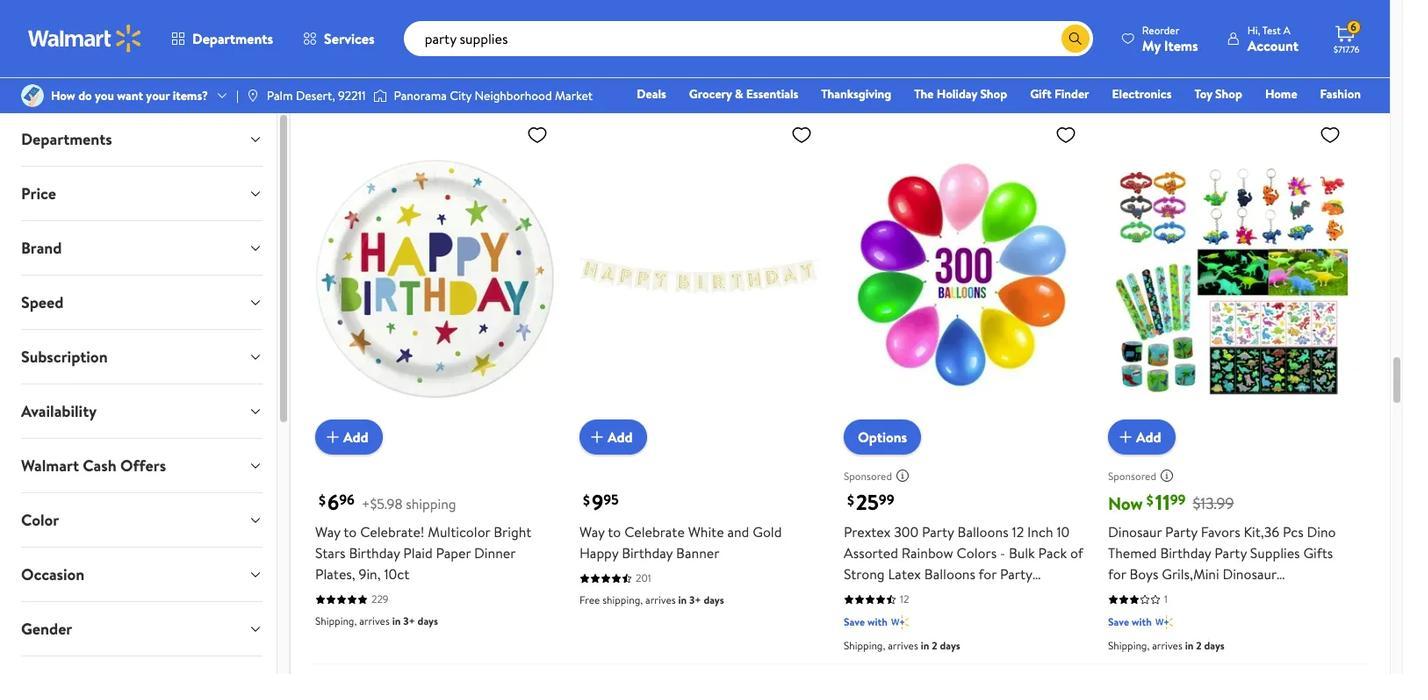 Task type: describe. For each thing, give the bounding box(es) containing it.
with for $13.99
[[1132, 615, 1152, 630]]

reorder
[[1142, 22, 1180, 37]]

happy
[[580, 544, 619, 563]]

new! get auto-delivery for arrives
[[597, 46, 704, 61]]

add button for $13.99
[[1108, 420, 1176, 455]]

add to favorites list, way to celebrate! multicolor bright stars birthday plaid paper dinner plates, 9in, 10ct image
[[527, 124, 548, 146]]

random
[[1236, 607, 1286, 626]]

paper
[[436, 544, 471, 563]]

price
[[21, 183, 56, 205]]

ad disclaimer and feedback for ingridsponsoredproducts image
[[896, 469, 910, 483]]

0 vertical spatial -
[[1000, 544, 1006, 563]]

way to celebrate white and gold happy birthday banner
[[580, 523, 782, 563]]

shipping, up '92211'
[[315, 33, 357, 48]]

2 shop from the left
[[1216, 85, 1243, 103]]

subscription button
[[7, 330, 277, 384]]

walmart+ link
[[1301, 109, 1369, 128]]

prextex
[[844, 523, 891, 542]]

fashion
[[1320, 85, 1361, 103]]

walmart cash offers
[[21, 455, 166, 477]]

shipping, down arch
[[844, 639, 886, 654]]

shipping, down plates,
[[315, 614, 357, 629]]

slap
[[1213, 586, 1238, 605]]

prextex 300 party balloons 12 inch 10 assorted rainbow colors - bulk pack of strong latex balloons for party decorations, birthday parties supplies or arch decor - helium quality image
[[844, 117, 1084, 441]]

dinosaur party favors kit,36 pcs dino themed birthday party supplies gifts for boys grils,mini dinosaur figures,dinosaur slap bracelets rings tattoo stickers style random image
[[1108, 117, 1348, 441]]

new! get auto-delivery for today
[[862, 40, 968, 55]]

1 shop from the left
[[980, 85, 1007, 103]]

delivery for tomorrow
[[668, 46, 704, 61]]

arrives up '92211'
[[359, 33, 390, 48]]

add for +$5.98 shipping
[[343, 428, 368, 447]]

+$5.98
[[362, 495, 403, 514]]

$ for 25
[[847, 491, 854, 511]]

get for today
[[888, 40, 905, 55]]

days down style
[[1204, 639, 1225, 654]]

pack
[[1039, 544, 1067, 563]]

one
[[1227, 110, 1253, 127]]

add to cart image for 9
[[587, 427, 608, 448]]

walmart cash offers tab
[[7, 439, 277, 493]]

save with for 25
[[844, 615, 888, 630]]

arrives left tomorrow
[[624, 22, 654, 37]]

themed
[[1108, 544, 1157, 563]]

birthday inside way to celebrate white and gold happy birthday banner
[[622, 544, 673, 563]]

add to favorites list, dinosaur party favors kit,36 pcs dino themed birthday party supplies gifts for boys grils,mini dinosaur figures,dinosaur slap bracelets rings tattoo stickers style random image
[[1320, 124, 1341, 146]]

229
[[371, 592, 389, 607]]

walmart cash offers button
[[7, 439, 277, 493]]

add button for 9
[[580, 420, 647, 455]]

hi,
[[1248, 22, 1260, 37]]

occasion tab
[[7, 548, 277, 602]]

11
[[1156, 488, 1170, 517]]

color
[[21, 509, 59, 531]]

0 horizontal spatial get
[[359, 57, 377, 72]]

get for arrives
[[624, 46, 641, 61]]

multicolor
[[428, 523, 490, 542]]

panorama city neighborhood market
[[394, 87, 593, 104]]

celebrate!
[[360, 523, 425, 542]]

brand
[[21, 237, 62, 259]]

quality
[[989, 607, 1034, 626]]

6 $717.76
[[1334, 19, 1360, 55]]

$ for 9
[[583, 491, 590, 511]]

9in,
[[359, 565, 381, 584]]

gift
[[1030, 85, 1052, 103]]

and
[[728, 523, 749, 542]]

figures,dinosaur
[[1108, 586, 1210, 605]]

gender tab
[[7, 602, 277, 656]]

shipping
[[406, 495, 456, 514]]

supplies inside now $ 11 99 $13.99 dinosaur party favors kit,36 pcs dino themed birthday party supplies gifts for boys grils,mini dinosaur figures,dinosaur slap bracelets rings tattoo stickers style random
[[1250, 544, 1300, 563]]

for inside now $ 11 99 $13.99 dinosaur party favors kit,36 pcs dino themed birthday party supplies gifts for boys grils,mini dinosaur figures,dinosaur slap bracelets rings tattoo stickers style random
[[1108, 565, 1126, 584]]

party down "11"
[[1165, 523, 1198, 542]]

toy
[[1195, 85, 1213, 103]]

speed
[[21, 292, 64, 314]]

test
[[1263, 22, 1281, 37]]

shipping, arrives tomorrow
[[580, 22, 702, 37]]

Walmart Site-Wide search field
[[404, 21, 1093, 56]]

Search search field
[[404, 21, 1093, 56]]

delivery today
[[844, 16, 910, 31]]

birthday inside $ 6 96 +$5.98 shipping way to celebrate! multicolor bright stars birthday plaid paper dinner plates, 9in, 10ct
[[349, 544, 400, 563]]

birthday inside now $ 11 99 $13.99 dinosaur party favors kit,36 pcs dino themed birthday party supplies gifts for boys grils,mini dinosaur figures,dinosaur slap bracelets rings tattoo stickers style random
[[1160, 544, 1211, 563]]

kit,36
[[1244, 523, 1280, 542]]

$13.99
[[1193, 493, 1234, 515]]

add for 9
[[608, 428, 633, 447]]

stickers
[[1151, 607, 1199, 626]]

speed tab
[[7, 276, 277, 329]]

brand tab
[[7, 221, 277, 275]]

96
[[339, 491, 355, 510]]

6 inside 6 $717.76
[[1351, 19, 1357, 34]]

1 vertical spatial 3+
[[689, 593, 701, 608]]

neighborhood
[[475, 87, 552, 104]]

bracelets
[[1242, 586, 1298, 605]]

10ct
[[384, 565, 410, 584]]

deals
[[637, 85, 666, 103]]

helium
[[943, 607, 986, 626]]

essentials
[[746, 85, 799, 103]]

departments button
[[7, 112, 277, 166]]

gift finder link
[[1022, 84, 1097, 104]]

&
[[735, 85, 743, 103]]

92211
[[338, 87, 366, 104]]

10
[[1057, 523, 1070, 542]]

arrives down 201
[[645, 593, 676, 608]]

grocery & essentials
[[689, 85, 799, 103]]

departments button
[[156, 18, 288, 60]]

of
[[1071, 544, 1084, 563]]

thanksgiving
[[821, 85, 892, 103]]

services
[[324, 29, 375, 48]]

in down banner
[[678, 593, 687, 608]]

in down 10ct
[[392, 614, 401, 629]]

|
[[236, 87, 239, 104]]

6 inside $ 6 96 +$5.98 shipping way to celebrate! multicolor bright stars birthday plaid paper dinner plates, 9in, 10ct
[[328, 488, 339, 517]]

walmart+
[[1309, 110, 1361, 127]]

arrives down 229
[[359, 614, 390, 629]]

strong
[[844, 565, 885, 584]]

arrives down walmart plus icon
[[1152, 639, 1183, 654]]

$ for 6
[[319, 491, 326, 511]]

$ 9 95
[[583, 488, 619, 517]]

auto- for today
[[908, 40, 932, 55]]

for inside prextex 300 party balloons 12 inch 10 assorted rainbow colors - bulk pack of strong latex balloons for party decorations, birthday parties supplies or arch decor - helium quality
[[979, 565, 997, 584]]

0 horizontal spatial new! get auto-delivery
[[333, 57, 440, 72]]

availability tab
[[7, 385, 277, 438]]

palm desert, 92211
[[267, 87, 366, 104]]

occasion
[[21, 564, 85, 586]]

a
[[1284, 22, 1291, 37]]

cash
[[83, 455, 116, 477]]

free shipping, arrives in 3+ days
[[580, 593, 724, 608]]

1 horizontal spatial dinosaur
[[1223, 565, 1277, 584]]

departments inside popup button
[[192, 29, 273, 48]]

walmart plus image
[[1156, 614, 1173, 632]]

shipping, down tattoo
[[1108, 639, 1150, 654]]

items
[[1164, 36, 1198, 55]]

toy shop
[[1195, 85, 1243, 103]]

99 inside $ 25 99
[[879, 491, 894, 510]]

registry link
[[1151, 109, 1212, 128]]

walmart
[[21, 455, 79, 477]]

color button
[[7, 494, 277, 547]]

dinner
[[474, 544, 516, 563]]

white
[[688, 523, 724, 542]]

0 horizontal spatial dinosaur
[[1108, 523, 1162, 542]]



Task type: vqa. For each thing, say whether or not it's contained in the screenshot.
GIFT FINDER
yes



Task type: locate. For each thing, give the bounding box(es) containing it.
to
[[344, 523, 357, 542], [608, 523, 621, 542]]

1 horizontal spatial for
[[1108, 565, 1126, 584]]

1 vertical spatial 12
[[900, 592, 909, 607]]

2 horizontal spatial new!
[[862, 40, 885, 55]]

auto- down shipping, arrives tomorrow
[[643, 46, 668, 61]]

$ left 9
[[583, 491, 590, 511]]

3+ up panorama
[[403, 33, 415, 48]]

add to favorites list, way to celebrate white and gold happy birthday banner image
[[791, 124, 812, 146]]

0 horizontal spatial add button
[[315, 420, 383, 455]]

$ inside $ 9 95
[[583, 491, 590, 511]]

save with down decorations, on the bottom right of page
[[844, 615, 888, 630]]

1 vertical spatial -
[[934, 607, 939, 626]]

add button up ad disclaimer and feedback for ingridsponsoredproducts image
[[1108, 420, 1176, 455]]

add button
[[315, 420, 383, 455], [580, 420, 647, 455], [1108, 420, 1176, 455]]

panorama
[[394, 87, 447, 104]]

1 horizontal spatial 12
[[1012, 523, 1024, 542]]

2
[[932, 639, 938, 654], [1196, 639, 1202, 654]]

save down decorations, on the bottom right of page
[[844, 615, 865, 630]]

your
[[146, 87, 170, 104]]

3 add button from the left
[[1108, 420, 1176, 455]]

tattoo
[[1108, 607, 1148, 626]]

1 horizontal spatial add button
[[580, 420, 647, 455]]

sponsored up 25 on the right of page
[[844, 469, 892, 484]]

supplies inside prextex 300 party balloons 12 inch 10 assorted rainbow colors - bulk pack of strong latex balloons for party decorations, birthday parties supplies or arch decor - helium quality
[[1025, 586, 1074, 605]]

0 horizontal spatial add to cart image
[[322, 427, 343, 448]]

1 add to cart image from the left
[[322, 427, 343, 448]]

bright
[[494, 523, 532, 542]]

 image
[[21, 84, 44, 107], [246, 89, 260, 103]]

2 save from the left
[[1108, 615, 1129, 630]]

in right services
[[392, 33, 401, 48]]

1 horizontal spatial 2
[[1196, 639, 1202, 654]]

- right decor
[[934, 607, 939, 626]]

way to celebrate white and gold happy birthday banner image
[[580, 117, 819, 441]]

add to cart image
[[322, 427, 343, 448], [587, 427, 608, 448], [1115, 427, 1136, 448]]

home
[[1265, 85, 1298, 103]]

new! for shipping,
[[597, 46, 621, 61]]

1 vertical spatial shipping, arrives in 3+ days
[[315, 614, 438, 629]]

-
[[1000, 544, 1006, 563], [934, 607, 939, 626]]

2 to from the left
[[608, 523, 621, 542]]

2 99 from the left
[[1170, 491, 1186, 510]]

2 shipping, arrives in 3+ days from the top
[[315, 614, 438, 629]]

save left walmart plus icon
[[1108, 615, 1129, 630]]

0 horizontal spatial with
[[868, 615, 888, 630]]

auto- for tomorrow
[[643, 46, 668, 61]]

save for $13.99
[[1108, 615, 1129, 630]]

for down themed
[[1108, 565, 1126, 584]]

2 horizontal spatial auto-
[[908, 40, 932, 55]]

add to cart image for +$5.98 shipping
[[322, 427, 343, 448]]

2 way from the left
[[580, 523, 605, 542]]

days down plaid
[[418, 614, 438, 629]]

add to favorites list, prextex 300 party balloons 12 inch 10 assorted rainbow colors - bulk pack of strong latex balloons for party decorations, birthday parties supplies or arch decor - helium quality image
[[1056, 124, 1077, 146]]

0 horizontal spatial auto-
[[379, 57, 403, 72]]

 image
[[373, 87, 387, 105]]

$ left "11"
[[1147, 491, 1154, 511]]

birthday down celebrate
[[622, 544, 673, 563]]

delivery up holiday
[[932, 40, 968, 55]]

0 horizontal spatial save with
[[844, 615, 888, 630]]

new! get auto-delivery down the today
[[862, 40, 968, 55]]

3 $ from the left
[[847, 491, 854, 511]]

in
[[392, 33, 401, 48], [678, 593, 687, 608], [392, 614, 401, 629], [921, 639, 929, 654], [1185, 639, 1194, 654]]

save
[[844, 615, 865, 630], [1108, 615, 1129, 630]]

brand button
[[7, 221, 277, 275]]

$ 25 99
[[847, 488, 894, 517]]

0 horizontal spatial way
[[315, 523, 340, 542]]

for
[[979, 565, 997, 584], [1108, 565, 1126, 584]]

walmart image
[[28, 25, 142, 53]]

get down services
[[359, 57, 377, 72]]

way up stars
[[315, 523, 340, 542]]

1 horizontal spatial add
[[608, 428, 633, 447]]

delivery
[[932, 40, 968, 55], [668, 46, 704, 61], [403, 57, 440, 72]]

$ left 25 on the right of page
[[847, 491, 854, 511]]

new! down "delivery today"
[[862, 40, 885, 55]]

2 horizontal spatial add
[[1136, 428, 1161, 447]]

party down favors
[[1215, 544, 1247, 563]]

supplies down kit,36
[[1250, 544, 1300, 563]]

dinosaur up bracelets
[[1223, 565, 1277, 584]]

2 for $13.99
[[1196, 639, 1202, 654]]

12 up walmart plus image
[[900, 592, 909, 607]]

get
[[888, 40, 905, 55], [624, 46, 641, 61], [359, 57, 377, 72]]

holiday
[[937, 85, 977, 103]]

2 vertical spatial 3+
[[403, 614, 415, 629]]

birthday up 9in,
[[349, 544, 400, 563]]

gift finder
[[1030, 85, 1089, 103]]

offers
[[120, 455, 166, 477]]

add to cart image for $13.99
[[1115, 427, 1136, 448]]

delivery down tomorrow
[[668, 46, 704, 61]]

1 horizontal spatial add to cart image
[[587, 427, 608, 448]]

with left walmart plus icon
[[1132, 615, 1152, 630]]

0 horizontal spatial to
[[344, 523, 357, 542]]

1 vertical spatial supplies
[[1025, 586, 1074, 605]]

to up stars
[[344, 523, 357, 542]]

birthday inside prextex 300 party balloons 12 inch 10 assorted rainbow colors - bulk pack of strong latex balloons for party decorations, birthday parties supplies or arch decor - helium quality
[[925, 586, 976, 605]]

party down bulk
[[1000, 565, 1032, 584]]

walmart plus image
[[891, 614, 909, 632]]

auto- up panorama
[[379, 57, 403, 72]]

1 with from the left
[[868, 615, 888, 630]]

ad disclaimer and feedback for ingridsponsoredproducts image
[[1160, 469, 1174, 483]]

1 save with from the left
[[844, 615, 888, 630]]

1 horizontal spatial with
[[1132, 615, 1152, 630]]

0 vertical spatial 6
[[1351, 19, 1357, 34]]

shipping,
[[603, 593, 643, 608]]

search icon image
[[1069, 32, 1083, 46]]

1 99 from the left
[[879, 491, 894, 510]]

new! get auto-delivery down shipping, arrives tomorrow
[[597, 46, 704, 61]]

4 $ from the left
[[1147, 491, 1154, 511]]

tomorrow
[[657, 22, 702, 37]]

add up ad disclaimer and feedback for ingridsponsoredproducts image
[[1136, 428, 1161, 447]]

0 horizontal spatial  image
[[21, 84, 44, 107]]

departments up |
[[192, 29, 273, 48]]

way
[[315, 523, 340, 542], [580, 523, 605, 542]]

save with
[[844, 615, 888, 630], [1108, 615, 1152, 630]]

prextex 300 party balloons 12 inch 10 assorted rainbow colors - bulk pack of strong latex balloons for party decorations, birthday parties supplies or arch decor - helium quality
[[844, 523, 1084, 626]]

with left walmart plus image
[[868, 615, 888, 630]]

1 save from the left
[[844, 615, 865, 630]]

bulk
[[1009, 544, 1035, 563]]

my
[[1142, 36, 1161, 55]]

1 horizontal spatial save with
[[1108, 615, 1152, 630]]

palm
[[267, 87, 293, 104]]

2 add button from the left
[[580, 420, 647, 455]]

1 add button from the left
[[315, 420, 383, 455]]

1 vertical spatial departments
[[21, 128, 112, 150]]

gold
[[753, 523, 782, 542]]

0 vertical spatial balloons
[[958, 523, 1009, 542]]

shipping, arrives in 2 days for $13.99
[[1108, 639, 1225, 654]]

- left bulk
[[1000, 544, 1006, 563]]

0 horizontal spatial -
[[934, 607, 939, 626]]

sponsored for $13.99
[[1108, 469, 1157, 484]]

days down the helium
[[940, 639, 961, 654]]

1 horizontal spatial shipping, arrives in 2 days
[[1108, 639, 1225, 654]]

the
[[914, 85, 934, 103]]

add to cart image up 95
[[587, 427, 608, 448]]

way inside way to celebrate white and gold happy birthday banner
[[580, 523, 605, 542]]

price tab
[[7, 167, 277, 220]]

1 $ from the left
[[319, 491, 326, 511]]

1 2 from the left
[[932, 639, 938, 654]]

0 horizontal spatial save
[[844, 615, 865, 630]]

$ inside $ 25 99
[[847, 491, 854, 511]]

deals link
[[629, 84, 674, 104]]

99 down ad disclaimer and feedback for ingridsponsoredproducts image
[[1170, 491, 1186, 510]]

1 vertical spatial dinosaur
[[1223, 565, 1277, 584]]

gender button
[[7, 602, 277, 656]]

2 2 from the left
[[1196, 639, 1202, 654]]

tab
[[7, 657, 277, 674]]

2 horizontal spatial get
[[888, 40, 905, 55]]

3 add to cart image from the left
[[1115, 427, 1136, 448]]

1 horizontal spatial supplies
[[1250, 544, 1300, 563]]

shipping, arrives in 3+ days down 229
[[315, 614, 438, 629]]

birthday up grils,mini
[[1160, 544, 1211, 563]]

dinosaur up themed
[[1108, 523, 1162, 542]]

delivery for today
[[932, 40, 968, 55]]

2 shipping, arrives in 2 days from the left
[[1108, 639, 1225, 654]]

0 horizontal spatial supplies
[[1025, 586, 1074, 605]]

add button for +$5.98 shipping
[[315, 420, 383, 455]]

new! get auto-delivery down services
[[333, 57, 440, 72]]

201
[[636, 571, 651, 586]]

with for 25
[[868, 615, 888, 630]]

city
[[450, 87, 472, 104]]

shop right "toy"
[[1216, 85, 1243, 103]]

sponsored up now
[[1108, 469, 1157, 484]]

balloons up colors in the right of the page
[[958, 523, 1009, 542]]

2 add from the left
[[608, 428, 633, 447]]

2 horizontal spatial add button
[[1108, 420, 1176, 455]]

0 horizontal spatial 12
[[900, 592, 909, 607]]

1 horizontal spatial 6
[[1351, 19, 1357, 34]]

1 horizontal spatial -
[[1000, 544, 1006, 563]]

1 horizontal spatial to
[[608, 523, 621, 542]]

get down the today
[[888, 40, 905, 55]]

1 horizontal spatial new!
[[597, 46, 621, 61]]

2 add to cart image from the left
[[587, 427, 608, 448]]

get down shipping, arrives tomorrow
[[624, 46, 641, 61]]

3+ down banner
[[689, 593, 701, 608]]

12 up bulk
[[1012, 523, 1024, 542]]

subscription tab
[[7, 330, 277, 384]]

3 add from the left
[[1136, 428, 1161, 447]]

1 for from the left
[[979, 565, 997, 584]]

one debit link
[[1219, 109, 1294, 128]]

new! get auto-delivery
[[862, 40, 968, 55], [597, 46, 704, 61], [333, 57, 440, 72]]

0 horizontal spatial 99
[[879, 491, 894, 510]]

1 to from the left
[[344, 523, 357, 542]]

today
[[884, 16, 910, 31]]

$ inside $ 6 96 +$5.98 shipping way to celebrate! multicolor bright stars birthday plaid paper dinner plates, 9in, 10ct
[[319, 491, 326, 511]]

1 horizontal spatial departments
[[192, 29, 273, 48]]

0 horizontal spatial new!
[[333, 57, 357, 72]]

add to cart image up 96
[[322, 427, 343, 448]]

 image for palm
[[246, 89, 260, 103]]

birthday
[[349, 544, 400, 563], [622, 544, 673, 563], [1160, 544, 1211, 563], [925, 586, 976, 605]]

sponsored
[[844, 469, 892, 484], [1108, 469, 1157, 484]]

1 shipping, arrives in 3+ days from the top
[[315, 33, 438, 48]]

0 vertical spatial departments
[[192, 29, 273, 48]]

save for 25
[[844, 615, 865, 630]]

grocery
[[689, 85, 732, 103]]

days up panorama
[[418, 33, 438, 48]]

departments down how
[[21, 128, 112, 150]]

99 up the prextex at bottom right
[[879, 491, 894, 510]]

birthday up the helium
[[925, 586, 976, 605]]

electronics
[[1112, 85, 1172, 103]]

0 vertical spatial 12
[[1012, 523, 1024, 542]]

clear search field text image
[[1041, 31, 1055, 45]]

or
[[844, 607, 857, 626]]

0 horizontal spatial add
[[343, 428, 368, 447]]

2 horizontal spatial delivery
[[932, 40, 968, 55]]

shipping, arrives in 2 days down walmart plus icon
[[1108, 639, 1225, 654]]

add to cart image up now
[[1115, 427, 1136, 448]]

2 horizontal spatial new! get auto-delivery
[[862, 40, 968, 55]]

shop right holiday
[[980, 85, 1007, 103]]

electronics link
[[1104, 84, 1180, 104]]

1 way from the left
[[315, 523, 340, 542]]

shipping, arrives in 2 days down walmart plus image
[[844, 639, 961, 654]]

6 up $717.76
[[1351, 19, 1357, 34]]

way inside $ 6 96 +$5.98 shipping way to celebrate! multicolor bright stars birthday plaid paper dinner plates, 9in, 10ct
[[315, 523, 340, 542]]

color tab
[[7, 494, 277, 547]]

1 horizontal spatial shop
[[1216, 85, 1243, 103]]

subscription
[[21, 346, 108, 368]]

2 $ from the left
[[583, 491, 590, 511]]

price button
[[7, 167, 277, 220]]

to up happy
[[608, 523, 621, 542]]

0 vertical spatial supplies
[[1250, 544, 1300, 563]]

delivery up panorama
[[403, 57, 440, 72]]

way to celebrate! multicolor bright stars birthday plaid paper dinner plates, 9in, 10ct image
[[315, 117, 555, 441]]

add for $13.99
[[1136, 428, 1161, 447]]

reorder my items
[[1142, 22, 1198, 55]]

auto-
[[908, 40, 932, 55], [643, 46, 668, 61], [379, 57, 403, 72]]

 image for how
[[21, 84, 44, 107]]

1
[[1164, 592, 1168, 607]]

departments tab
[[7, 112, 277, 166]]

the holiday shop link
[[907, 84, 1015, 104]]

$ inside now $ 11 99 $13.99 dinosaur party favors kit,36 pcs dino themed birthday party supplies gifts for boys grils,mini dinosaur figures,dinosaur slap bracelets rings tattoo stickers style random
[[1147, 491, 1154, 511]]

stars
[[315, 544, 346, 563]]

options link
[[844, 420, 921, 455]]

 image right |
[[246, 89, 260, 103]]

save with for $13.99
[[1108, 615, 1152, 630]]

days down banner
[[704, 593, 724, 608]]

95
[[604, 491, 619, 510]]

$ left 96
[[319, 491, 326, 511]]

in down stickers
[[1185, 639, 1194, 654]]

latex
[[888, 565, 921, 584]]

0 vertical spatial shipping, arrives in 3+ days
[[315, 33, 438, 48]]

add button up 96
[[315, 420, 383, 455]]

to inside way to celebrate white and gold happy birthday banner
[[608, 523, 621, 542]]

new!
[[862, 40, 885, 55], [597, 46, 621, 61], [333, 57, 357, 72]]

99
[[879, 491, 894, 510], [1170, 491, 1186, 510]]

0 horizontal spatial 6
[[328, 488, 339, 517]]

fashion link
[[1313, 84, 1369, 104]]

decorations,
[[844, 586, 922, 605]]

debit
[[1256, 110, 1286, 127]]

add up 96
[[343, 428, 368, 447]]

account
[[1248, 36, 1299, 55]]

1 sponsored from the left
[[844, 469, 892, 484]]

0 horizontal spatial shipping, arrives in 2 days
[[844, 639, 961, 654]]

0 horizontal spatial for
[[979, 565, 997, 584]]

arch
[[860, 607, 889, 626]]

in down decor
[[921, 639, 929, 654]]

2 with from the left
[[1132, 615, 1152, 630]]

6 left +$5.98
[[328, 488, 339, 517]]

1 horizontal spatial  image
[[246, 89, 260, 103]]

6
[[1351, 19, 1357, 34], [328, 488, 339, 517]]

 image left how
[[21, 84, 44, 107]]

add up 95
[[608, 428, 633, 447]]

supplies down the pack
[[1025, 586, 1074, 605]]

0 horizontal spatial sponsored
[[844, 469, 892, 484]]

hi, test a account
[[1248, 22, 1299, 55]]

departments inside dropdown button
[[21, 128, 112, 150]]

dinosaur
[[1108, 523, 1162, 542], [1223, 565, 1277, 584]]

arrives down walmart plus image
[[888, 639, 918, 654]]

0 horizontal spatial shop
[[980, 85, 1007, 103]]

speed button
[[7, 276, 277, 329]]

1 horizontal spatial save
[[1108, 615, 1129, 630]]

1 horizontal spatial new! get auto-delivery
[[597, 46, 704, 61]]

colors
[[957, 544, 997, 563]]

1 horizontal spatial delivery
[[668, 46, 704, 61]]

1 horizontal spatial auto-
[[643, 46, 668, 61]]

to inside $ 6 96 +$5.98 shipping way to celebrate! multicolor bright stars birthday plaid paper dinner plates, 9in, 10ct
[[344, 523, 357, 542]]

1 horizontal spatial way
[[580, 523, 605, 542]]

banner
[[676, 544, 720, 563]]

the holiday shop
[[914, 85, 1007, 103]]

want
[[117, 87, 143, 104]]

sponsored for 25
[[844, 469, 892, 484]]

1 horizontal spatial sponsored
[[1108, 469, 1157, 484]]

2 save with from the left
[[1108, 615, 1152, 630]]

do
[[78, 87, 92, 104]]

0 horizontal spatial 2
[[932, 639, 938, 654]]

300
[[894, 523, 919, 542]]

gifts
[[1304, 544, 1333, 563]]

rainbow
[[902, 544, 953, 563]]

shipping, arrives in 3+ days up '92211'
[[315, 33, 438, 48]]

2 for 25
[[932, 639, 938, 654]]

shipping, up market
[[580, 22, 621, 37]]

1 horizontal spatial 99
[[1170, 491, 1186, 510]]

1 add from the left
[[343, 428, 368, 447]]

new! for delivery
[[862, 40, 885, 55]]

3+ down 10ct
[[403, 614, 415, 629]]

save with left walmart plus icon
[[1108, 615, 1152, 630]]

new! down services
[[333, 57, 357, 72]]

options
[[858, 428, 907, 447]]

auto- down the today
[[908, 40, 932, 55]]

0 horizontal spatial departments
[[21, 128, 112, 150]]

1 shipping, arrives in 2 days from the left
[[844, 639, 961, 654]]

1 vertical spatial balloons
[[925, 565, 976, 584]]

0 vertical spatial 3+
[[403, 33, 415, 48]]

1 horizontal spatial get
[[624, 46, 641, 61]]

1 vertical spatial 6
[[328, 488, 339, 517]]

new! down shipping, arrives tomorrow
[[597, 46, 621, 61]]

2 for from the left
[[1108, 565, 1126, 584]]

0 vertical spatial dinosaur
[[1108, 523, 1162, 542]]

party up rainbow
[[922, 523, 954, 542]]

12 inside prextex 300 party balloons 12 inch 10 assorted rainbow colors - bulk pack of strong latex balloons for party decorations, birthday parties supplies or arch decor - helium quality
[[1012, 523, 1024, 542]]

home link
[[1257, 84, 1306, 104]]

add button up 95
[[580, 420, 647, 455]]

way up happy
[[580, 523, 605, 542]]

0 horizontal spatial delivery
[[403, 57, 440, 72]]

2 horizontal spatial add to cart image
[[1115, 427, 1136, 448]]

free
[[580, 593, 600, 608]]

balloons down rainbow
[[925, 565, 976, 584]]

for down colors in the right of the page
[[979, 565, 997, 584]]

occasion button
[[7, 548, 277, 602]]

assorted
[[844, 544, 898, 563]]

99 inside now $ 11 99 $13.99 dinosaur party favors kit,36 pcs dino themed birthday party supplies gifts for boys grils,mini dinosaur figures,dinosaur slap bracelets rings tattoo stickers style random
[[1170, 491, 1186, 510]]

supplies
[[1250, 544, 1300, 563], [1025, 586, 1074, 605]]

shipping, arrives in 2 days for 25
[[844, 639, 961, 654]]

2 sponsored from the left
[[1108, 469, 1157, 484]]

services button
[[288, 18, 390, 60]]



